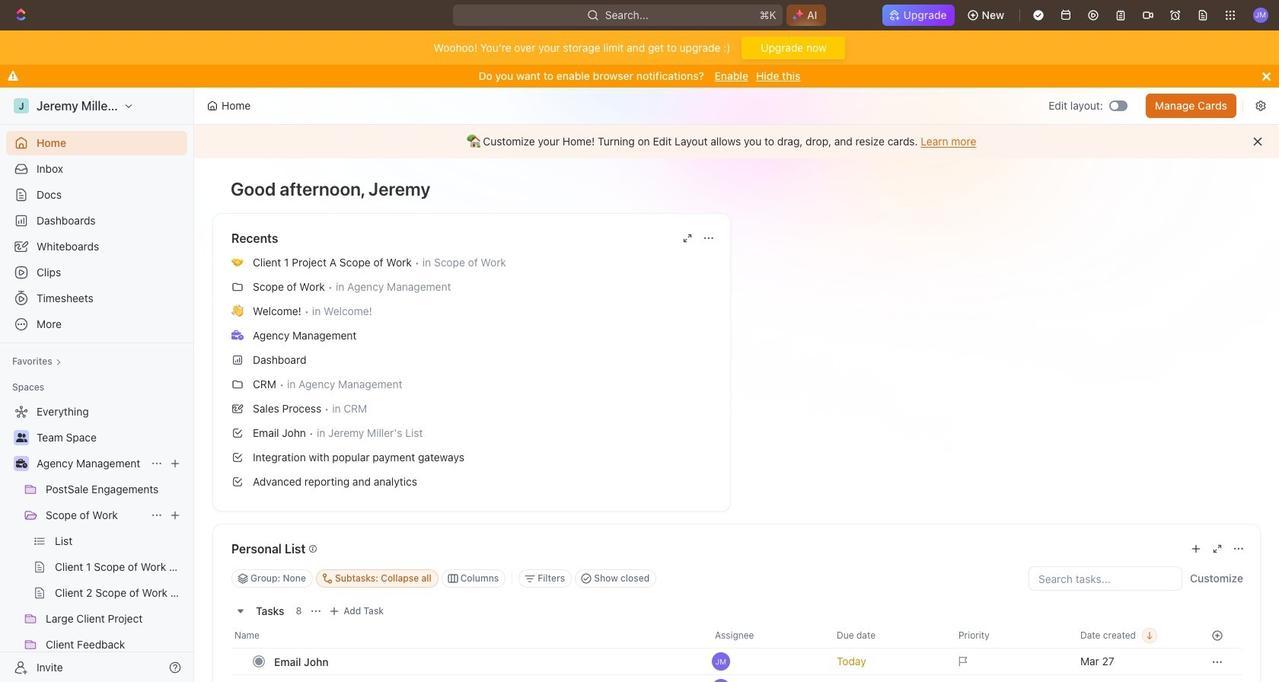 Task type: vqa. For each thing, say whether or not it's contained in the screenshot.
laptop code image
no



Task type: locate. For each thing, give the bounding box(es) containing it.
tree
[[6, 400, 187, 682]]

tree inside sidebar navigation
[[6, 400, 187, 682]]

alert
[[194, 125, 1280, 158]]

user group image
[[16, 433, 27, 443]]



Task type: describe. For each thing, give the bounding box(es) containing it.
jeremy miller's workspace, , element
[[14, 98, 29, 113]]

business time image
[[16, 459, 27, 468]]

business time image
[[232, 330, 244, 340]]

sidebar navigation
[[0, 88, 197, 682]]

Search tasks... text field
[[1030, 567, 1182, 590]]



